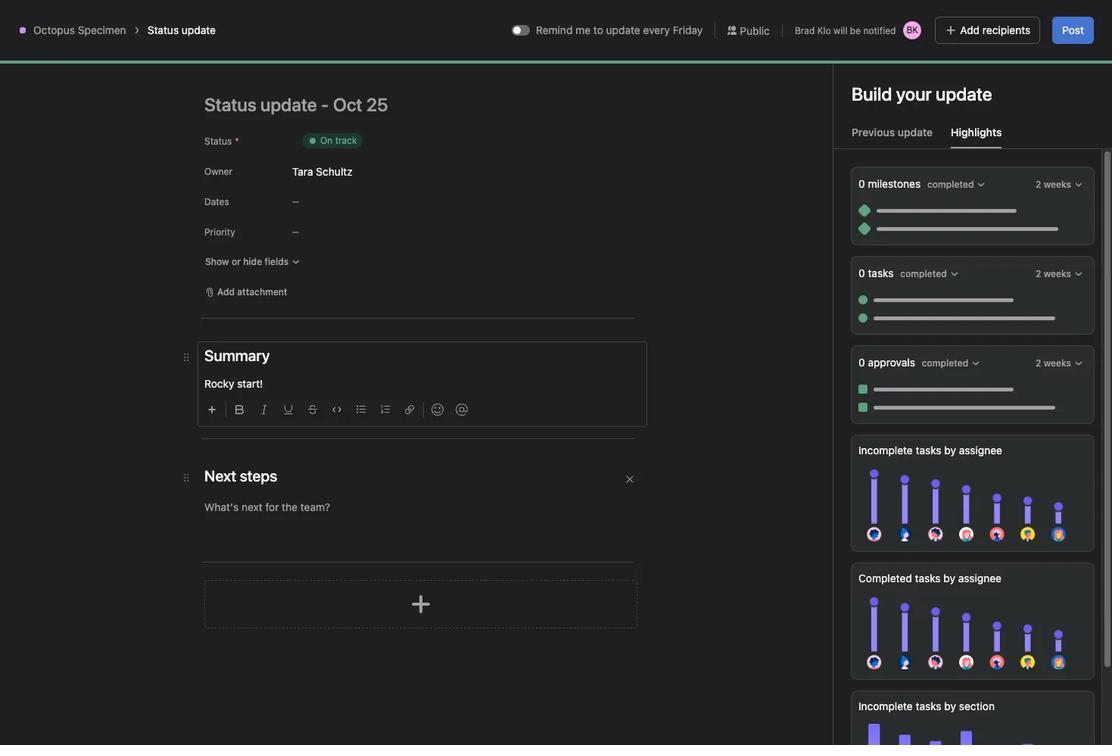 Task type: locate. For each thing, give the bounding box(es) containing it.
0 vertical spatial status
[[148, 23, 179, 36]]

weeks for approvals
[[1044, 358, 1072, 369]]

0
[[859, 177, 866, 190], [859, 267, 866, 280], [859, 356, 866, 369]]

days
[[838, 17, 858, 29]]

tasks left section
[[916, 700, 942, 713]]

by
[[945, 444, 957, 457], [944, 572, 956, 585], [945, 700, 957, 713]]

1 vertical spatial status
[[205, 136, 232, 147]]

0 approvals
[[859, 356, 919, 369]]

calendar
[[219, 95, 264, 108]]

0 vertical spatial 2 weeks
[[1036, 179, 1072, 190]]

completed up 1
[[923, 358, 969, 369]]

1 vertical spatial 2 weeks button
[[1033, 264, 1088, 285]]

Section title text field
[[205, 345, 270, 367]]

assignee
[[960, 444, 1003, 457], [959, 572, 1002, 585]]

3 2 from the top
[[1036, 358, 1042, 369]]

info
[[1040, 12, 1056, 23]]

0 vertical spatial 2 weeks button
[[1033, 174, 1088, 195]]

10
[[869, 610, 882, 623]]

0 vertical spatial assignee
[[960, 444, 1003, 457]]

write up report
[[254, 496, 319, 508]]

1 vertical spatial weeks
[[1044, 268, 1072, 280]]

track
[[335, 135, 357, 146]]

update inside tab list
[[898, 126, 933, 139]]

0 vertical spatial completed
[[928, 179, 975, 190]]

insert an object image
[[208, 405, 217, 414]]

Section title text field
[[205, 466, 277, 487]]

0 horizontal spatial status
[[148, 23, 179, 36]]

incomplete
[[859, 444, 913, 457], [859, 700, 913, 713]]

completed tasks by assignee
[[859, 572, 1002, 585]]

1 vertical spatial by
[[944, 572, 956, 585]]

1 horizontal spatial status
[[205, 136, 232, 147]]

2 weeks for approvals
[[1036, 358, 1072, 369]]

1 vertical spatial 2 weeks
[[1036, 268, 1072, 280]]

3 weeks from the top
[[1044, 358, 1072, 369]]

2023
[[283, 123, 319, 140]]

tasks
[[869, 267, 894, 280], [916, 444, 942, 457], [916, 572, 941, 585], [916, 700, 942, 713]]

status for status update
[[148, 23, 179, 36]]

2 vertical spatial completed button
[[919, 353, 985, 374]]

completed button for 0 milestones
[[924, 174, 990, 195]]

hide
[[243, 256, 262, 267]]

0 vertical spatial by
[[945, 444, 957, 457]]

2 weeks for tasks
[[1036, 268, 1072, 280]]

code image
[[333, 405, 342, 414]]

tasks right completed
[[916, 572, 941, 585]]

october 2023
[[225, 123, 319, 140]]

1 horizontal spatial update
[[607, 23, 641, 36]]

*
[[235, 136, 239, 147]]

to
[[594, 23, 604, 36]]

completed for 0 tasks
[[901, 268, 948, 280]]

tasks for 0 tasks
[[869, 267, 894, 280]]

add attachment button
[[198, 282, 294, 303]]

post
[[1063, 23, 1085, 36]]

completed
[[928, 179, 975, 190], [901, 268, 948, 280], [923, 358, 969, 369]]

toolbar
[[202, 392, 647, 420]]

2
[[1036, 179, 1042, 190], [1036, 268, 1042, 280], [1036, 358, 1042, 369]]

2 — from the top
[[292, 227, 299, 236]]

recipients
[[983, 23, 1031, 36]]

add inside 'dropdown button'
[[217, 286, 235, 298]]

2 weeks from the top
[[1044, 268, 1072, 280]]

1 weeks from the top
[[1044, 179, 1072, 190]]

incomplete tasks by section
[[859, 700, 995, 713]]

20
[[869, 185, 884, 198]]

1
[[943, 385, 947, 396]]

every
[[644, 23, 670, 36]]

completed button for 0 tasks
[[897, 264, 963, 285]]

start!
[[237, 377, 263, 390]]

completed right 0 tasks
[[901, 268, 948, 280]]

1 2 from the top
[[1036, 179, 1042, 190]]

1 vertical spatial assignee
[[959, 572, 1002, 585]]

status
[[148, 23, 179, 36], [205, 136, 232, 147]]

2 2 weeks button from the top
[[1033, 264, 1088, 285]]

1 vertical spatial 2
[[1036, 268, 1042, 280]]

27
[[869, 327, 883, 340]]

2 2 weeks from the top
[[1036, 268, 1072, 280]]

fields
[[265, 256, 289, 267]]

notified
[[864, 25, 896, 36]]

3 0 from the top
[[859, 356, 866, 369]]

klo
[[818, 25, 832, 36]]

incomplete tasks by assignee
[[859, 444, 1003, 457]]

completed button
[[924, 174, 990, 195], [897, 264, 963, 285], [919, 353, 985, 374]]

status left *
[[205, 136, 232, 147]]

2 vertical spatial 2 weeks
[[1036, 358, 1072, 369]]

2 vertical spatial by
[[945, 700, 957, 713]]

rocket image
[[27, 55, 45, 73]]

calendar link
[[207, 93, 264, 110]]

by left section
[[945, 700, 957, 713]]

tasks for incomplete tasks by assignee
[[916, 444, 942, 457]]

— down tara
[[292, 197, 299, 206]]

remind
[[536, 23, 573, 36]]

2 vertical spatial 2 weeks button
[[1033, 353, 1088, 374]]

tasks up "27"
[[869, 267, 894, 280]]

by down leftcount image
[[945, 444, 957, 457]]

add for add attachment
[[217, 286, 235, 298]]

build your update
[[852, 83, 993, 105]]

2 for 0 tasks
[[1036, 268, 1042, 280]]

tab list
[[834, 124, 1113, 149]]

by for incomplete tasks by section
[[945, 700, 957, 713]]

2 0 from the top
[[859, 267, 866, 280]]

tasks for completed tasks by assignee
[[916, 572, 941, 585]]

add for add billing info
[[992, 12, 1009, 23]]

owner
[[205, 166, 233, 177]]

show
[[205, 256, 229, 267]]

2 vertical spatial completed
[[923, 358, 969, 369]]

2 horizontal spatial update
[[898, 126, 933, 139]]

add recipients
[[961, 23, 1031, 36]]

report
[[293, 496, 319, 508]]

tasks down "study"
[[916, 444, 942, 457]]

1 vertical spatial completed
[[901, 268, 948, 280]]

list box
[[378, 6, 741, 30]]

2 vertical spatial weeks
[[1044, 358, 1072, 369]]

3 2 weeks button from the top
[[1033, 353, 1088, 374]]

add for add recipients
[[961, 23, 980, 36]]

2 weeks button for tasks
[[1033, 264, 1088, 285]]

1 2 weeks button from the top
[[1033, 174, 1088, 195]]

brad klo will be notified
[[795, 25, 896, 36]]

study
[[915, 385, 940, 396]]

0 horizontal spatial update
[[182, 23, 216, 36]]

show or hide fields
[[205, 256, 289, 267]]

bk button
[[896, 20, 924, 41]]

priority
[[205, 227, 235, 238]]

— up the show or hide fields "dropdown button"
[[292, 227, 299, 236]]

add report section image
[[409, 592, 433, 617]]

update
[[182, 23, 216, 36], [607, 23, 641, 36], [898, 126, 933, 139]]

0 vertical spatial completed button
[[924, 174, 990, 195]]

0 vertical spatial incomplete
[[859, 444, 913, 457]]

attachment
[[237, 286, 288, 298]]

2 weeks for milestones
[[1036, 179, 1072, 190]]

1 vertical spatial completed button
[[897, 264, 963, 285]]

strikethrough image
[[308, 405, 317, 414]]

0 vertical spatial 0
[[859, 177, 866, 190]]

left
[[861, 17, 875, 29]]

1 2 weeks from the top
[[1036, 179, 1072, 190]]

workflow link
[[373, 93, 432, 110]]

on track
[[320, 135, 357, 146]]

public
[[740, 24, 770, 37]]

timeline
[[313, 95, 355, 108]]

2 2 from the top
[[1036, 268, 1042, 280]]

weeks
[[1044, 179, 1072, 190], [1044, 268, 1072, 280], [1044, 358, 1072, 369]]

tab list containing previous update
[[834, 124, 1113, 149]]

28
[[1077, 327, 1091, 340]]

completed for 0 milestones
[[928, 179, 975, 190]]

2 weeks button
[[1033, 174, 1088, 195], [1033, 264, 1088, 285], [1033, 353, 1088, 374]]

2 incomplete from the top
[[859, 700, 913, 713]]

be
[[851, 25, 861, 36]]

in
[[923, 12, 931, 23]]

2 vertical spatial 2
[[1036, 358, 1042, 369]]

rocky
[[205, 377, 234, 390]]

your update
[[897, 83, 993, 105]]

2 vertical spatial 0
[[859, 356, 866, 369]]

assignee for completed tasks by assignee
[[959, 572, 1002, 585]]

status right specimen at the top of the page
[[148, 23, 179, 36]]

1 vertical spatial incomplete
[[859, 700, 913, 713]]

0 vertical spatial 2
[[1036, 179, 1042, 190]]

by right completed
[[944, 572, 956, 585]]

1 0 from the top
[[859, 177, 866, 190]]

0 vertical spatial weeks
[[1044, 179, 1072, 190]]

3 2 weeks from the top
[[1036, 358, 1072, 369]]

1 incomplete from the top
[[859, 444, 913, 457]]

schultz
[[316, 165, 353, 178]]

None text field
[[64, 51, 201, 78]]

1 vertical spatial 0
[[859, 267, 866, 280]]

by for completed tasks by assignee
[[944, 572, 956, 585]]

0 vertical spatial —
[[292, 197, 299, 206]]

1 vertical spatial —
[[292, 227, 299, 236]]

antartica study
[[873, 385, 940, 396]]

2 weeks
[[1036, 179, 1072, 190], [1036, 268, 1072, 280], [1036, 358, 1072, 369]]

trial?
[[949, 12, 970, 23]]

completed right milestones
[[928, 179, 975, 190]]

october
[[225, 123, 280, 140]]



Task type: describe. For each thing, give the bounding box(es) containing it.
tara schultz
[[292, 165, 353, 178]]

will
[[834, 25, 848, 36]]

antartica
[[873, 385, 912, 396]]

— inside dropdown button
[[292, 227, 299, 236]]

workflow
[[385, 95, 432, 108]]

add to starred image
[[230, 58, 242, 70]]

previous update
[[852, 126, 933, 139]]

italics image
[[260, 405, 269, 414]]

0 for tasks
[[859, 267, 866, 280]]

tara
[[292, 165, 313, 178]]

at mention image
[[456, 404, 468, 416]]

rocky start!
[[205, 377, 263, 390]]

build
[[852, 83, 893, 105]]

specimen
[[78, 23, 126, 36]]

24 days left
[[825, 17, 875, 29]]

add task button
[[583, 433, 647, 455]]

21
[[1078, 185, 1090, 198]]

update for previous update
[[898, 126, 933, 139]]

2 weeks button for approvals
[[1033, 353, 1088, 374]]

status for status *
[[205, 136, 232, 147]]

milestones
[[869, 177, 921, 190]]

remind me to update every friday switch
[[512, 25, 530, 36]]

brad
[[795, 25, 815, 36]]

emoji image
[[432, 404, 444, 416]]

31
[[250, 468, 263, 482]]

timeline link
[[300, 93, 355, 110]]

— button
[[292, 218, 323, 245]]

24
[[825, 17, 836, 29]]

add task
[[602, 438, 640, 449]]

octopus
[[33, 23, 75, 36]]

incomplete for incomplete tasks by section
[[859, 700, 913, 713]]

add for add task
[[602, 438, 619, 449]]

highlights
[[952, 126, 1003, 139]]

what's
[[891, 12, 921, 23]]

on track button
[[292, 127, 373, 155]]

2 for 0 milestones
[[1036, 179, 1042, 190]]

friday
[[673, 23, 703, 36]]

2 for 0 approvals
[[1036, 358, 1042, 369]]

add attachment
[[217, 286, 288, 298]]

remove section image
[[626, 475, 635, 484]]

underline image
[[284, 405, 293, 414]]

2 weeks button for milestones
[[1033, 174, 1088, 195]]

next month image
[[203, 126, 215, 138]]

bold image
[[236, 405, 245, 414]]

write
[[254, 496, 277, 508]]

completed button for 0 approvals
[[919, 353, 985, 374]]

show or hide fields button
[[198, 252, 308, 273]]

numbered list image
[[381, 405, 390, 414]]

add billing info
[[992, 12, 1056, 23]]

up
[[279, 496, 290, 508]]

assignee for incomplete tasks by assignee
[[960, 444, 1003, 457]]

3
[[869, 468, 877, 482]]

0 tasks
[[859, 267, 897, 280]]

status update
[[148, 23, 216, 36]]

task
[[622, 438, 640, 449]]

what's in my trial?
[[891, 12, 970, 23]]

0 milestones
[[859, 177, 924, 190]]

remind me to update every friday
[[536, 23, 703, 36]]

weeks for tasks
[[1044, 268, 1072, 280]]

or
[[232, 256, 241, 267]]

approvals
[[869, 356, 916, 369]]

add recipients button
[[936, 17, 1041, 44]]

completed
[[859, 572, 913, 585]]

1 — from the top
[[292, 197, 299, 206]]

link image
[[405, 405, 414, 414]]

incomplete for incomplete tasks by assignee
[[859, 444, 913, 457]]

bulleted list image
[[357, 405, 366, 414]]

add billing info button
[[986, 8, 1063, 29]]

dates
[[205, 196, 229, 208]]

0 for approvals
[[859, 356, 866, 369]]

on
[[320, 135, 333, 146]]

bk
[[907, 24, 919, 36]]

octopus specimen link
[[33, 23, 126, 36]]

0 for milestones
[[859, 177, 866, 190]]

billing
[[1012, 12, 1038, 23]]

completed for 0 approvals
[[923, 358, 969, 369]]

leftcount image
[[950, 386, 959, 395]]

post button
[[1053, 17, 1095, 44]]

octopus specimen
[[33, 23, 126, 36]]

me
[[576, 23, 591, 36]]

weeks for milestones
[[1044, 179, 1072, 190]]

update for status update
[[182, 23, 216, 36]]

what's in my trial? button
[[884, 8, 976, 29]]

Title of update text field
[[205, 88, 659, 121]]

by for incomplete tasks by assignee
[[945, 444, 957, 457]]

section
[[960, 700, 995, 713]]

my
[[933, 12, 946, 23]]

status *
[[205, 136, 239, 147]]

tasks for incomplete tasks by section
[[916, 700, 942, 713]]



Task type: vqa. For each thing, say whether or not it's contained in the screenshot.
report
yes



